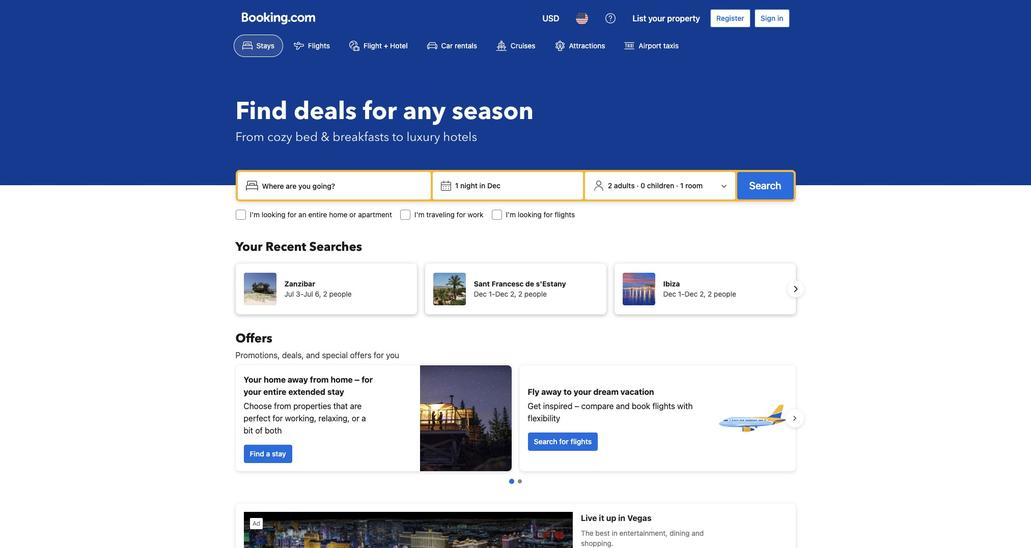 Task type: locate. For each thing, give the bounding box(es) containing it.
1 1 from the left
[[455, 181, 459, 190]]

2 looking from the left
[[518, 210, 542, 219]]

1 vertical spatial find
[[250, 450, 264, 459]]

extended
[[289, 388, 326, 397]]

entire
[[309, 210, 327, 219], [264, 388, 287, 397]]

people for jul 3-jul 6, 2 people
[[330, 290, 352, 299]]

1 horizontal spatial 1-
[[679, 290, 685, 299]]

1 horizontal spatial i'm
[[415, 210, 425, 219]]

stay down both
[[272, 450, 286, 459]]

1 · from the left
[[637, 181, 639, 190]]

0 horizontal spatial away
[[288, 376, 308, 385]]

– inside fly away to your dream vacation get inspired – compare and book flights with flexibility
[[575, 402, 580, 411]]

advertisement region
[[236, 504, 796, 549]]

1 vertical spatial away
[[542, 388, 562, 397]]

a
[[362, 414, 366, 423], [266, 450, 270, 459]]

0 horizontal spatial –
[[355, 376, 360, 385]]

your inside list your property link
[[649, 14, 666, 23]]

2 horizontal spatial your
[[649, 14, 666, 23]]

1 horizontal spatial entire
[[309, 210, 327, 219]]

dec
[[488, 181, 501, 190], [474, 290, 487, 299], [496, 290, 509, 299], [664, 290, 677, 299], [685, 290, 698, 299]]

flight + hotel
[[364, 41, 408, 50]]

0 vertical spatial to
[[392, 129, 404, 146]]

2 i'm from the left
[[415, 210, 425, 219]]

i'm for i'm traveling for work
[[415, 210, 425, 219]]

2 1 from the left
[[681, 181, 684, 190]]

1 vertical spatial your
[[244, 376, 262, 385]]

in right sign
[[778, 14, 784, 22]]

or
[[350, 210, 356, 219], [352, 414, 360, 423]]

0 vertical spatial entire
[[309, 210, 327, 219]]

0 horizontal spatial your
[[244, 388, 262, 397]]

–
[[355, 376, 360, 385], [575, 402, 580, 411]]

1 vertical spatial region
[[228, 362, 804, 476]]

3 people from the left
[[714, 290, 737, 299]]

· left 0
[[637, 181, 639, 190]]

for down offers
[[362, 376, 373, 385]]

airport taxis
[[639, 41, 679, 50]]

to left luxury
[[392, 129, 404, 146]]

offers promotions, deals, and special offers for you
[[236, 331, 400, 360]]

0 horizontal spatial and
[[306, 351, 320, 360]]

1 horizontal spatial away
[[542, 388, 562, 397]]

0 horizontal spatial ·
[[637, 181, 639, 190]]

1 horizontal spatial in
[[778, 14, 784, 22]]

1 vertical spatial flights
[[653, 402, 676, 411]]

1 i'm from the left
[[250, 210, 260, 219]]

1 vertical spatial and
[[616, 402, 630, 411]]

1 vertical spatial search
[[534, 438, 558, 446]]

1 vertical spatial entire
[[264, 388, 287, 397]]

i'm left traveling
[[415, 210, 425, 219]]

jul left 6,
[[304, 290, 313, 299]]

search
[[750, 180, 782, 192], [534, 438, 558, 446]]

find
[[236, 95, 288, 128], [250, 450, 264, 459]]

or inside your home away from home – for your entire extended stay choose from properties that are perfect for working, relaxing, or a bit of both
[[352, 414, 360, 423]]

inspired
[[544, 402, 573, 411]]

vacation
[[621, 388, 655, 397]]

0 horizontal spatial looking
[[262, 210, 286, 219]]

in right night
[[480, 181, 486, 190]]

1 horizontal spatial 1
[[681, 181, 684, 190]]

0 vertical spatial away
[[288, 376, 308, 385]]

0 horizontal spatial people
[[330, 290, 352, 299]]

and left book at bottom
[[616, 402, 630, 411]]

attractions link
[[547, 35, 614, 57]]

0 horizontal spatial i'm
[[250, 210, 260, 219]]

attractions
[[569, 41, 606, 50]]

for inside find deals for any season from cozy bed & breakfasts to luxury hotels
[[363, 95, 397, 128]]

deals
[[294, 95, 357, 128]]

away
[[288, 376, 308, 385], [542, 388, 562, 397]]

jul
[[285, 290, 294, 299], [304, 290, 313, 299]]

0 horizontal spatial 1
[[455, 181, 459, 190]]

1
[[455, 181, 459, 190], [681, 181, 684, 190]]

1 1- from the left
[[489, 290, 496, 299]]

cruises
[[511, 41, 536, 50]]

jul left '3-'
[[285, 290, 294, 299]]

0 horizontal spatial search
[[534, 438, 558, 446]]

0 vertical spatial a
[[362, 414, 366, 423]]

– right the 'inspired'
[[575, 402, 580, 411]]

·
[[637, 181, 639, 190], [677, 181, 679, 190]]

2 1- from the left
[[679, 290, 685, 299]]

find down of
[[250, 450, 264, 459]]

hotels
[[443, 129, 477, 146]]

1 horizontal spatial a
[[362, 414, 366, 423]]

your
[[649, 14, 666, 23], [244, 388, 262, 397], [574, 388, 592, 397]]

to up the 'inspired'
[[564, 388, 572, 397]]

fly away to your dream vacation get inspired – compare and book flights with flexibility
[[528, 388, 693, 423]]

1 horizontal spatial and
[[616, 402, 630, 411]]

for left you
[[374, 351, 384, 360]]

your up compare
[[574, 388, 592, 397]]

1 horizontal spatial 2,
[[700, 290, 706, 299]]

2 region from the top
[[228, 362, 804, 476]]

1- down ibiza
[[679, 290, 685, 299]]

1 vertical spatial –
[[575, 402, 580, 411]]

1 horizontal spatial to
[[564, 388, 572, 397]]

region
[[228, 260, 804, 319], [228, 362, 804, 476]]

0 horizontal spatial jul
[[285, 290, 294, 299]]

1 horizontal spatial jul
[[304, 290, 313, 299]]

sant
[[474, 280, 490, 288]]

find inside find deals for any season from cozy bed & breakfasts to luxury hotels
[[236, 95, 288, 128]]

2 inside zanzibar jul 3-jul 6, 2 people
[[323, 290, 328, 299]]

1 vertical spatial in
[[480, 181, 486, 190]]

0 horizontal spatial 1-
[[489, 290, 496, 299]]

stay up that
[[328, 388, 344, 397]]

search for search
[[750, 180, 782, 192]]

cozy
[[268, 129, 292, 146]]

a down are
[[362, 414, 366, 423]]

your up 'choose'
[[244, 388, 262, 397]]

0 horizontal spatial in
[[480, 181, 486, 190]]

1 horizontal spatial people
[[525, 290, 547, 299]]

a down both
[[266, 450, 270, 459]]

your left recent
[[236, 239, 263, 256]]

1 horizontal spatial stay
[[328, 388, 344, 397]]

from up 'working,'
[[274, 402, 291, 411]]

1 horizontal spatial ·
[[677, 181, 679, 190]]

1 inside 1 night in dec button
[[455, 181, 459, 190]]

entire inside your home away from home – for your entire extended stay choose from properties that are perfect for working, relaxing, or a bit of both
[[264, 388, 287, 397]]

2 inside ibiza dec 1-dec 2, 2 people
[[708, 290, 712, 299]]

for left work
[[457, 210, 466, 219]]

away up the 'inspired'
[[542, 388, 562, 397]]

i'm
[[250, 210, 260, 219], [415, 210, 425, 219]]

2 inside sant francesc de s'estany dec 1-dec 2, 2 people
[[519, 290, 523, 299]]

a photo of a couple standing in front of a cabin in a forest at night image
[[420, 366, 512, 472]]

entire up 'choose'
[[264, 388, 287, 397]]

away inside your home away from home – for your entire extended stay choose from properties that are perfect for working, relaxing, or a bit of both
[[288, 376, 308, 385]]

i'm for i'm looking for an entire home or apartment
[[250, 210, 260, 219]]

2 people from the left
[[525, 290, 547, 299]]

your for your home away from home – for your entire extended stay choose from properties that are perfect for working, relaxing, or a bit of both
[[244, 376, 262, 385]]

search inside button
[[750, 180, 782, 192]]

offers main content
[[228, 331, 804, 549]]

0 vertical spatial stay
[[328, 388, 344, 397]]

0 vertical spatial and
[[306, 351, 320, 360]]

your inside your home away from home – for your entire extended stay choose from properties that are perfect for working, relaxing, or a bit of both
[[244, 376, 262, 385]]

flights
[[308, 41, 330, 50]]

1 horizontal spatial search
[[750, 180, 782, 192]]

a inside your home away from home – for your entire extended stay choose from properties that are perfect for working, relaxing, or a bit of both
[[362, 414, 366, 423]]

0 horizontal spatial stay
[[272, 450, 286, 459]]

i'm looking for flights
[[506, 210, 575, 219]]

search inside offers main content
[[534, 438, 558, 446]]

looking
[[262, 210, 286, 219], [518, 210, 542, 219]]

fly away to your dream vacation image
[[717, 383, 788, 455]]

for left an
[[288, 210, 297, 219]]

or left apartment
[[350, 210, 356, 219]]

1- inside sant francesc de s'estany dec 1-dec 2, 2 people
[[489, 290, 496, 299]]

0 horizontal spatial a
[[266, 450, 270, 459]]

people inside zanzibar jul 3-jul 6, 2 people
[[330, 290, 352, 299]]

rentals
[[455, 41, 477, 50]]

from up extended
[[310, 376, 329, 385]]

choose
[[244, 402, 272, 411]]

and right deals,
[[306, 351, 320, 360]]

looking left an
[[262, 210, 286, 219]]

your down promotions,
[[244, 376, 262, 385]]

away up extended
[[288, 376, 308, 385]]

away inside fly away to your dream vacation get inspired – compare and book flights with flexibility
[[542, 388, 562, 397]]

find for deals
[[236, 95, 288, 128]]

dec inside button
[[488, 181, 501, 190]]

flights
[[555, 210, 575, 219], [653, 402, 676, 411], [571, 438, 592, 446]]

your inside fly away to your dream vacation get inspired – compare and book flights with flexibility
[[574, 388, 592, 397]]

find up from
[[236, 95, 288, 128]]

airport taxis link
[[616, 35, 688, 57]]

people
[[330, 290, 352, 299], [525, 290, 547, 299], [714, 290, 737, 299]]

0 vertical spatial region
[[228, 260, 804, 319]]

list your property
[[633, 14, 701, 23]]

find a stay link
[[244, 445, 292, 464]]

1 night in dec
[[455, 181, 501, 190]]

looking right i'm
[[518, 210, 542, 219]]

1-
[[489, 290, 496, 299], [679, 290, 685, 299]]

1 horizontal spatial looking
[[518, 210, 542, 219]]

1 people from the left
[[330, 290, 352, 299]]

compare
[[582, 402, 614, 411]]

2 horizontal spatial people
[[714, 290, 737, 299]]

zanzibar jul 3-jul 6, 2 people
[[285, 280, 352, 299]]

1 horizontal spatial –
[[575, 402, 580, 411]]

people inside ibiza dec 1-dec 2, 2 people
[[714, 290, 737, 299]]

0 horizontal spatial from
[[274, 402, 291, 411]]

fly
[[528, 388, 540, 397]]

1 vertical spatial to
[[564, 388, 572, 397]]

1 region from the top
[[228, 260, 804, 319]]

i'm left an
[[250, 210, 260, 219]]

1 left room in the top of the page
[[681, 181, 684, 190]]

offers
[[350, 351, 372, 360]]

1 vertical spatial from
[[274, 402, 291, 411]]

home down where are you going? field
[[329, 210, 348, 219]]

adults
[[614, 181, 635, 190]]

1 vertical spatial a
[[266, 450, 270, 459]]

1 looking from the left
[[262, 210, 286, 219]]

0 horizontal spatial to
[[392, 129, 404, 146]]

find inside offers main content
[[250, 450, 264, 459]]

1- inside ibiza dec 1-dec 2, 2 people
[[679, 290, 685, 299]]

for
[[363, 95, 397, 128], [288, 210, 297, 219], [457, 210, 466, 219], [544, 210, 553, 219], [374, 351, 384, 360], [362, 376, 373, 385], [273, 414, 283, 423], [560, 438, 569, 446]]

your right list
[[649, 14, 666, 23]]

2
[[608, 181, 613, 190], [323, 290, 328, 299], [519, 290, 523, 299], [708, 290, 712, 299]]

night
[[461, 181, 478, 190]]

or down are
[[352, 414, 360, 423]]

0 vertical spatial search
[[750, 180, 782, 192]]

1 inside 2 adults · 0 children · 1 room dropdown button
[[681, 181, 684, 190]]

for up 'breakfasts' at the left
[[363, 95, 397, 128]]

0 vertical spatial –
[[355, 376, 360, 385]]

entire right an
[[309, 210, 327, 219]]

car rentals link
[[419, 35, 486, 57]]

flights link
[[285, 35, 339, 57]]

– down offers
[[355, 376, 360, 385]]

2 · from the left
[[677, 181, 679, 190]]

0 vertical spatial find
[[236, 95, 288, 128]]

2 2, from the left
[[700, 290, 706, 299]]

0 vertical spatial your
[[236, 239, 263, 256]]

1 horizontal spatial your
[[574, 388, 592, 397]]

home down promotions,
[[264, 376, 286, 385]]

2, inside ibiza dec 1-dec 2, 2 people
[[700, 290, 706, 299]]

home
[[329, 210, 348, 219], [264, 376, 286, 385], [331, 376, 353, 385]]

ibiza dec 1-dec 2, 2 people
[[664, 280, 737, 299]]

0 horizontal spatial entire
[[264, 388, 287, 397]]

+
[[384, 41, 388, 50]]

0 horizontal spatial 2,
[[511, 290, 517, 299]]

offers
[[236, 331, 273, 348]]

your
[[236, 239, 263, 256], [244, 376, 262, 385]]

· right the children
[[677, 181, 679, 190]]

0 vertical spatial from
[[310, 376, 329, 385]]

1- down sant
[[489, 290, 496, 299]]

stay
[[328, 388, 344, 397], [272, 450, 286, 459]]

1 left night
[[455, 181, 459, 190]]

to
[[392, 129, 404, 146], [564, 388, 572, 397]]

1 vertical spatial or
[[352, 414, 360, 423]]

1 2, from the left
[[511, 290, 517, 299]]

progress bar
[[509, 479, 522, 485]]



Task type: describe. For each thing, give the bounding box(es) containing it.
0 vertical spatial in
[[778, 14, 784, 22]]

working,
[[285, 414, 317, 423]]

home down "special"
[[331, 376, 353, 385]]

stays link
[[234, 35, 283, 57]]

list
[[633, 14, 647, 23]]

book
[[632, 402, 651, 411]]

taxis
[[664, 41, 679, 50]]

luxury
[[407, 129, 440, 146]]

are
[[350, 402, 362, 411]]

for right i'm
[[544, 210, 553, 219]]

progress bar inside offers main content
[[509, 479, 522, 485]]

search for flights link
[[528, 433, 598, 451]]

register link
[[711, 9, 751, 28]]

room
[[686, 181, 703, 190]]

your inside your home away from home – for your entire extended stay choose from properties that are perfect for working, relaxing, or a bit of both
[[244, 388, 262, 397]]

to inside find deals for any season from cozy bed & breakfasts to luxury hotels
[[392, 129, 404, 146]]

region containing your home away from home – for your entire extended stay
[[228, 362, 804, 476]]

i'm traveling for work
[[415, 210, 484, 219]]

3-
[[296, 290, 304, 299]]

people for dec 1-dec 2, 2 people
[[714, 290, 737, 299]]

dream
[[594, 388, 619, 397]]

of
[[255, 426, 263, 436]]

find deals for any season from cozy bed & breakfasts to luxury hotels
[[236, 95, 534, 146]]

find a stay
[[250, 450, 286, 459]]

sign in
[[761, 14, 784, 22]]

0 vertical spatial or
[[350, 210, 356, 219]]

sant francesc de s'estany dec 1-dec 2, 2 people
[[474, 280, 567, 299]]

next image
[[790, 283, 802, 296]]

flights inside fly away to your dream vacation get inspired – compare and book flights with flexibility
[[653, 402, 676, 411]]

list your property link
[[627, 6, 707, 31]]

you
[[386, 351, 400, 360]]

2 jul from the left
[[304, 290, 313, 299]]

&
[[321, 129, 330, 146]]

your home away from home – for your entire extended stay choose from properties that are perfect for working, relaxing, or a bit of both
[[244, 376, 373, 436]]

breakfasts
[[333, 129, 389, 146]]

relaxing,
[[319, 414, 350, 423]]

for inside the offers promotions, deals, and special offers for you
[[374, 351, 384, 360]]

register
[[717, 14, 745, 22]]

2 inside dropdown button
[[608, 181, 613, 190]]

season
[[452, 95, 534, 128]]

1 horizontal spatial from
[[310, 376, 329, 385]]

bed
[[296, 129, 318, 146]]

– inside your home away from home – for your entire extended stay choose from properties that are perfect for working, relaxing, or a bit of both
[[355, 376, 360, 385]]

your for your recent searches
[[236, 239, 263, 256]]

2, inside sant francesc de s'estany dec 1-dec 2, 2 people
[[511, 290, 517, 299]]

sign
[[761, 14, 776, 22]]

0
[[641, 181, 646, 190]]

1 vertical spatial stay
[[272, 450, 286, 459]]

and inside fly away to your dream vacation get inspired – compare and book flights with flexibility
[[616, 402, 630, 411]]

find for a
[[250, 450, 264, 459]]

usd button
[[537, 6, 566, 31]]

deals,
[[282, 351, 304, 360]]

1 night in dec button
[[451, 177, 505, 195]]

sign in link
[[755, 9, 790, 28]]

0 vertical spatial flights
[[555, 210, 575, 219]]

traveling
[[427, 210, 455, 219]]

i'm looking for an entire home or apartment
[[250, 210, 392, 219]]

looking for i'm
[[518, 210, 542, 219]]

car rentals
[[442, 41, 477, 50]]

people inside sant francesc de s'estany dec 1-dec 2, 2 people
[[525, 290, 547, 299]]

Where are you going? field
[[258, 177, 427, 195]]

promotions,
[[236, 351, 280, 360]]

an
[[299, 210, 307, 219]]

usd
[[543, 14, 560, 23]]

for up both
[[273, 414, 283, 423]]

bit
[[244, 426, 253, 436]]

i'm
[[506, 210, 516, 219]]

children
[[648, 181, 675, 190]]

cruises link
[[488, 35, 544, 57]]

region containing zanzibar
[[228, 260, 804, 319]]

6,
[[315, 290, 321, 299]]

properties
[[294, 402, 331, 411]]

looking for i'm
[[262, 210, 286, 219]]

hotel
[[390, 41, 408, 50]]

and inside the offers promotions, deals, and special offers for you
[[306, 351, 320, 360]]

property
[[668, 14, 701, 23]]

2 vertical spatial flights
[[571, 438, 592, 446]]

both
[[265, 426, 282, 436]]

2 adults · 0 children · 1 room button
[[589, 176, 731, 196]]

that
[[334, 402, 348, 411]]

searches
[[310, 239, 362, 256]]

perfect
[[244, 414, 271, 423]]

to inside fly away to your dream vacation get inspired – compare and book flights with flexibility
[[564, 388, 572, 397]]

francesc
[[492, 280, 524, 288]]

work
[[468, 210, 484, 219]]

flight
[[364, 41, 382, 50]]

get
[[528, 402, 541, 411]]

with
[[678, 402, 693, 411]]

search button
[[738, 172, 794, 200]]

2 adults · 0 children · 1 room
[[608, 181, 703, 190]]

de
[[526, 280, 535, 288]]

1 jul from the left
[[285, 290, 294, 299]]

any
[[403, 95, 446, 128]]

for down flexibility
[[560, 438, 569, 446]]

stays
[[257, 41, 275, 50]]

zanzibar
[[285, 280, 316, 288]]

search for search for flights
[[534, 438, 558, 446]]

booking.com image
[[242, 12, 315, 24]]

your recent searches
[[236, 239, 362, 256]]

search for flights
[[534, 438, 592, 446]]

from
[[236, 129, 264, 146]]

s'estany
[[536, 280, 567, 288]]

airport
[[639, 41, 662, 50]]

apartment
[[358, 210, 392, 219]]

in inside button
[[480, 181, 486, 190]]

ibiza
[[664, 280, 681, 288]]

stay inside your home away from home – for your entire extended stay choose from properties that are perfect for working, relaxing, or a bit of both
[[328, 388, 344, 397]]

recent
[[266, 239, 307, 256]]



Task type: vqa. For each thing, say whether or not it's contained in the screenshot.
do related to San Diego
no



